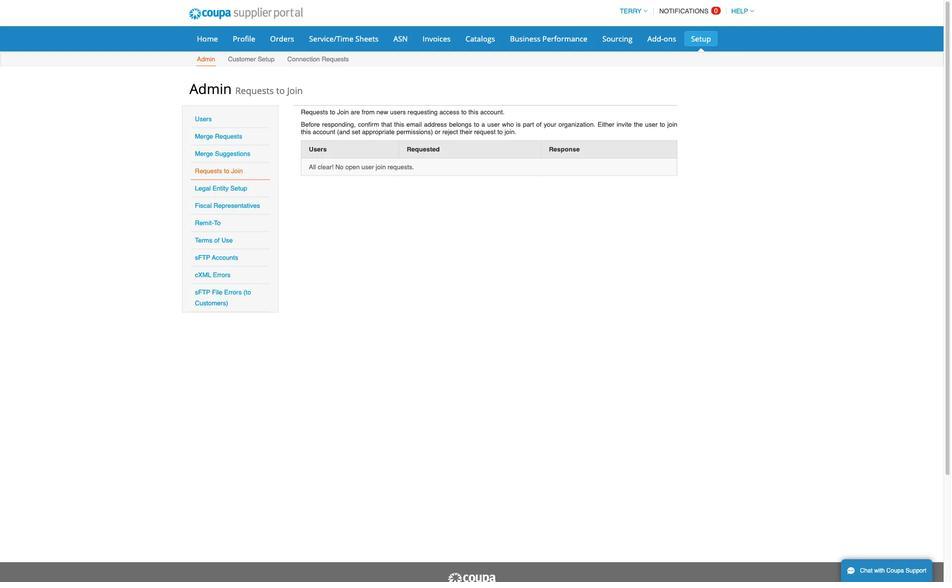 Task type: describe. For each thing, give the bounding box(es) containing it.
1 horizontal spatial this
[[394, 121, 404, 128]]

cxml
[[195, 272, 211, 279]]

connection requests link
[[287, 53, 349, 66]]

errors inside sftp file errors (to customers)
[[224, 289, 242, 296]]

asn link
[[387, 31, 414, 46]]

requests for admin
[[235, 84, 274, 97]]

add-ons
[[648, 33, 676, 44]]

ons
[[664, 33, 676, 44]]

0 horizontal spatial coupa supplier portal image
[[182, 1, 310, 26]]

help
[[732, 7, 748, 15]]

1 horizontal spatial user
[[487, 121, 500, 128]]

legal
[[195, 185, 211, 192]]

merge suggestions link
[[195, 150, 250, 158]]

sftp for sftp accounts
[[195, 254, 210, 262]]

service/time sheets
[[309, 33, 379, 44]]

home link
[[190, 31, 224, 46]]

to inside admin requests to join
[[276, 84, 285, 97]]

users
[[390, 108, 406, 116]]

profile
[[233, 33, 255, 44]]

0 horizontal spatial of
[[214, 237, 220, 244]]

1 vertical spatial users
[[309, 146, 327, 153]]

terms of use
[[195, 237, 233, 244]]

merge for merge requests
[[195, 133, 213, 140]]

set
[[352, 128, 360, 136]]

customer setup link
[[228, 53, 275, 66]]

the
[[634, 121, 643, 128]]

requests to join link
[[195, 167, 243, 175]]

0 vertical spatial users
[[195, 115, 212, 123]]

invoices link
[[416, 31, 457, 46]]

notifications
[[659, 7, 709, 15]]

(and
[[337, 128, 350, 136]]

notifications 0
[[659, 7, 718, 15]]

join inside admin requests to join
[[287, 84, 303, 97]]

before
[[301, 121, 320, 128]]

performance
[[543, 33, 588, 44]]

invite
[[617, 121, 632, 128]]

0 vertical spatial setup
[[691, 33, 711, 44]]

that
[[381, 121, 392, 128]]

sourcing
[[602, 33, 633, 44]]

catalogs
[[466, 33, 495, 44]]

fiscal
[[195, 202, 212, 210]]

remit-
[[195, 219, 214, 227]]

0 horizontal spatial this
[[301, 128, 311, 136]]

organization.
[[559, 121, 596, 128]]

clear!
[[318, 163, 334, 171]]

entity
[[213, 185, 229, 192]]

from
[[362, 108, 375, 116]]

sheets
[[355, 33, 379, 44]]

permissions)
[[397, 128, 433, 136]]

requests to join are from new users requesting access to this account. before responding, confirm that this email address belongs to a user who is part of your organization. either invite the user to join this account (and set appropriate permissions) or reject their request to join.
[[301, 108, 678, 136]]

sftp accounts
[[195, 254, 238, 262]]

customer setup
[[228, 55, 275, 63]]

account.
[[480, 108, 505, 116]]

all clear! no open user join requests.
[[309, 163, 414, 171]]

a
[[482, 121, 485, 128]]

terry link
[[616, 7, 648, 15]]

admin for admin requests to join
[[190, 79, 232, 98]]

reject
[[442, 128, 458, 136]]

their
[[460, 128, 472, 136]]

2 horizontal spatial this
[[469, 108, 479, 116]]

users link
[[195, 115, 212, 123]]

file
[[212, 289, 222, 296]]

requests up legal
[[195, 167, 222, 175]]

0 horizontal spatial user
[[362, 163, 374, 171]]

home
[[197, 33, 218, 44]]

who
[[502, 121, 514, 128]]

add-ons link
[[641, 31, 683, 46]]

sftp file errors (to customers) link
[[195, 289, 251, 307]]

asn
[[393, 33, 408, 44]]

access
[[440, 108, 460, 116]]

your
[[544, 121, 556, 128]]

appropriate
[[362, 128, 395, 136]]

belongs
[[449, 121, 472, 128]]

or
[[435, 128, 441, 136]]

requests for merge
[[215, 133, 242, 140]]

merge requests
[[195, 133, 242, 140]]

either
[[598, 121, 615, 128]]

join for requests to join are from new users requesting access to this account. before responding, confirm that this email address belongs to a user who is part of your organization. either invite the user to join this account (and set appropriate permissions) or reject their request to join.
[[337, 108, 349, 116]]

chat
[[860, 568, 873, 575]]

cxml errors link
[[195, 272, 231, 279]]

catalogs link
[[459, 31, 502, 46]]

suggestions
[[215, 150, 250, 158]]

accounts
[[212, 254, 238, 262]]

merge for merge suggestions
[[195, 150, 213, 158]]



Task type: locate. For each thing, give the bounding box(es) containing it.
responding,
[[322, 121, 356, 128]]

errors left (to
[[224, 289, 242, 296]]

add-
[[648, 33, 664, 44]]

terry
[[620, 7, 642, 15]]

coupa supplier portal image
[[182, 1, 310, 26], [447, 573, 497, 583]]

terms
[[195, 237, 212, 244]]

requests for connection
[[322, 55, 349, 63]]

join down suggestions
[[231, 167, 243, 175]]

remit-to
[[195, 219, 221, 227]]

requests
[[322, 55, 349, 63], [235, 84, 274, 97], [301, 108, 328, 116], [215, 133, 242, 140], [195, 167, 222, 175]]

join.
[[505, 128, 516, 136]]

requests.
[[388, 163, 414, 171]]

2 horizontal spatial join
[[337, 108, 349, 116]]

setup right customer
[[258, 55, 275, 63]]

representatives
[[214, 202, 260, 210]]

join left requests.
[[376, 163, 386, 171]]

2 horizontal spatial user
[[645, 121, 658, 128]]

0 vertical spatial join
[[667, 121, 678, 128]]

account
[[313, 128, 335, 136]]

1 vertical spatial merge
[[195, 150, 213, 158]]

admin inside admin 'link'
[[197, 55, 215, 63]]

this up the belongs
[[469, 108, 479, 116]]

requests inside 'requests to join are from new users requesting access to this account. before responding, confirm that this email address belongs to a user who is part of your organization. either invite the user to join this account (and set appropriate permissions) or reject their request to join.'
[[301, 108, 328, 116]]

1 horizontal spatial of
[[536, 121, 542, 128]]

0 vertical spatial admin
[[197, 55, 215, 63]]

business performance
[[510, 33, 588, 44]]

join right the on the right top of page
[[667, 121, 678, 128]]

2 merge from the top
[[195, 150, 213, 158]]

invoices
[[423, 33, 451, 44]]

remit-to link
[[195, 219, 221, 227]]

join for requests to join
[[231, 167, 243, 175]]

users
[[195, 115, 212, 123], [309, 146, 327, 153]]

setup down notifications 0
[[691, 33, 711, 44]]

2 sftp from the top
[[195, 289, 210, 296]]

1 vertical spatial join
[[337, 108, 349, 116]]

legal entity setup link
[[195, 185, 247, 192]]

requests up before
[[301, 108, 328, 116]]

admin down home link
[[197, 55, 215, 63]]

to
[[214, 219, 221, 227]]

sftp file errors (to customers)
[[195, 289, 251, 307]]

of right part at the top of the page
[[536, 121, 542, 128]]

requests to join
[[195, 167, 243, 175]]

orders
[[270, 33, 294, 44]]

requests down service/time
[[322, 55, 349, 63]]

1 horizontal spatial coupa supplier portal image
[[447, 573, 497, 583]]

0 horizontal spatial join
[[376, 163, 386, 171]]

1 vertical spatial sftp
[[195, 289, 210, 296]]

1 vertical spatial setup
[[258, 55, 275, 63]]

1 vertical spatial of
[[214, 237, 220, 244]]

0 vertical spatial of
[[536, 121, 542, 128]]

open
[[345, 163, 360, 171]]

1 vertical spatial admin
[[190, 79, 232, 98]]

0 vertical spatial join
[[287, 84, 303, 97]]

admin for admin
[[197, 55, 215, 63]]

requesting
[[408, 108, 438, 116]]

response
[[549, 146, 580, 153]]

business
[[510, 33, 541, 44]]

sftp for sftp file errors (to customers)
[[195, 289, 210, 296]]

support
[[906, 568, 927, 575]]

of inside 'requests to join are from new users requesting access to this account. before responding, confirm that this email address belongs to a user who is part of your organization. either invite the user to join this account (and set appropriate permissions) or reject their request to join.'
[[536, 121, 542, 128]]

merge down merge requests link at the top of the page
[[195, 150, 213, 158]]

join left are
[[337, 108, 349, 116]]

sftp
[[195, 254, 210, 262], [195, 289, 210, 296]]

sourcing link
[[596, 31, 639, 46]]

cxml errors
[[195, 272, 231, 279]]

1 horizontal spatial users
[[309, 146, 327, 153]]

setup up representatives
[[230, 185, 247, 192]]

with
[[874, 568, 885, 575]]

join inside 'requests to join are from new users requesting access to this account. before responding, confirm that this email address belongs to a user who is part of your organization. either invite the user to join this account (and set appropriate permissions) or reject their request to join.'
[[337, 108, 349, 116]]

customer
[[228, 55, 256, 63]]

1 sftp from the top
[[195, 254, 210, 262]]

legal entity setup
[[195, 185, 247, 192]]

2 vertical spatial setup
[[230, 185, 247, 192]]

user right the on the right top of page
[[645, 121, 658, 128]]

sftp up cxml
[[195, 254, 210, 262]]

navigation containing notifications 0
[[616, 1, 754, 21]]

confirm
[[358, 121, 379, 128]]

this
[[469, 108, 479, 116], [394, 121, 404, 128], [301, 128, 311, 136]]

0 vertical spatial sftp
[[195, 254, 210, 262]]

1 vertical spatial coupa supplier portal image
[[447, 573, 497, 583]]

errors down accounts
[[213, 272, 231, 279]]

address
[[424, 121, 447, 128]]

coupa
[[887, 568, 904, 575]]

requests down customer setup link on the top of page
[[235, 84, 274, 97]]

this left "account"
[[301, 128, 311, 136]]

merge suggestions
[[195, 150, 250, 158]]

users up all
[[309, 146, 327, 153]]

1 horizontal spatial setup
[[258, 55, 275, 63]]

all
[[309, 163, 316, 171]]

this down users
[[394, 121, 404, 128]]

service/time sheets link
[[303, 31, 385, 46]]

merge requests link
[[195, 133, 242, 140]]

requests inside admin requests to join
[[235, 84, 274, 97]]

1 merge from the top
[[195, 133, 213, 140]]

merge
[[195, 133, 213, 140], [195, 150, 213, 158]]

1 horizontal spatial join
[[287, 84, 303, 97]]

join down connection at left
[[287, 84, 303, 97]]

0
[[714, 7, 718, 14]]

sftp up customers)
[[195, 289, 210, 296]]

1 horizontal spatial join
[[667, 121, 678, 128]]

admin down admin 'link'
[[190, 79, 232, 98]]

admin link
[[196, 53, 216, 66]]

of left use
[[214, 237, 220, 244]]

0 horizontal spatial setup
[[230, 185, 247, 192]]

0 vertical spatial coupa supplier portal image
[[182, 1, 310, 26]]

0 horizontal spatial join
[[231, 167, 243, 175]]

0 horizontal spatial users
[[195, 115, 212, 123]]

fiscal representatives link
[[195, 202, 260, 210]]

terms of use link
[[195, 237, 233, 244]]

sftp accounts link
[[195, 254, 238, 262]]

0 vertical spatial merge
[[195, 133, 213, 140]]

email
[[407, 121, 422, 128]]

users up merge requests link at the top of the page
[[195, 115, 212, 123]]

sftp inside sftp file errors (to customers)
[[195, 289, 210, 296]]

orders link
[[264, 31, 301, 46]]

requests up suggestions
[[215, 133, 242, 140]]

to
[[276, 84, 285, 97], [330, 108, 335, 116], [461, 108, 467, 116], [474, 121, 479, 128], [660, 121, 665, 128], [498, 128, 503, 136], [224, 167, 229, 175]]

help link
[[727, 7, 754, 15]]

merge down "users" "link"
[[195, 133, 213, 140]]

requested
[[407, 146, 440, 153]]

part
[[523, 121, 534, 128]]

1 vertical spatial join
[[376, 163, 386, 171]]

join
[[667, 121, 678, 128], [376, 163, 386, 171]]

join inside 'requests to join are from new users requesting access to this account. before responding, confirm that this email address belongs to a user who is part of your organization. either invite the user to join this account (and set appropriate permissions) or reject their request to join.'
[[667, 121, 678, 128]]

user
[[487, 121, 500, 128], [645, 121, 658, 128], [362, 163, 374, 171]]

is
[[516, 121, 521, 128]]

admin requests to join
[[190, 79, 303, 98]]

chat with coupa support button
[[841, 560, 933, 583]]

navigation
[[616, 1, 754, 21]]

1 vertical spatial errors
[[224, 289, 242, 296]]

user right a
[[487, 121, 500, 128]]

2 horizontal spatial setup
[[691, 33, 711, 44]]

service/time
[[309, 33, 354, 44]]

chat with coupa support
[[860, 568, 927, 575]]

admin
[[197, 55, 215, 63], [190, 79, 232, 98]]

new
[[377, 108, 388, 116]]

2 vertical spatial join
[[231, 167, 243, 175]]

customers)
[[195, 300, 228, 307]]

0 vertical spatial errors
[[213, 272, 231, 279]]

connection
[[287, 55, 320, 63]]

user right open
[[362, 163, 374, 171]]

request
[[474, 128, 496, 136]]

are
[[351, 108, 360, 116]]

connection requests
[[287, 55, 349, 63]]

setup
[[691, 33, 711, 44], [258, 55, 275, 63], [230, 185, 247, 192]]



Task type: vqa. For each thing, say whether or not it's contained in the screenshot.
Data
no



